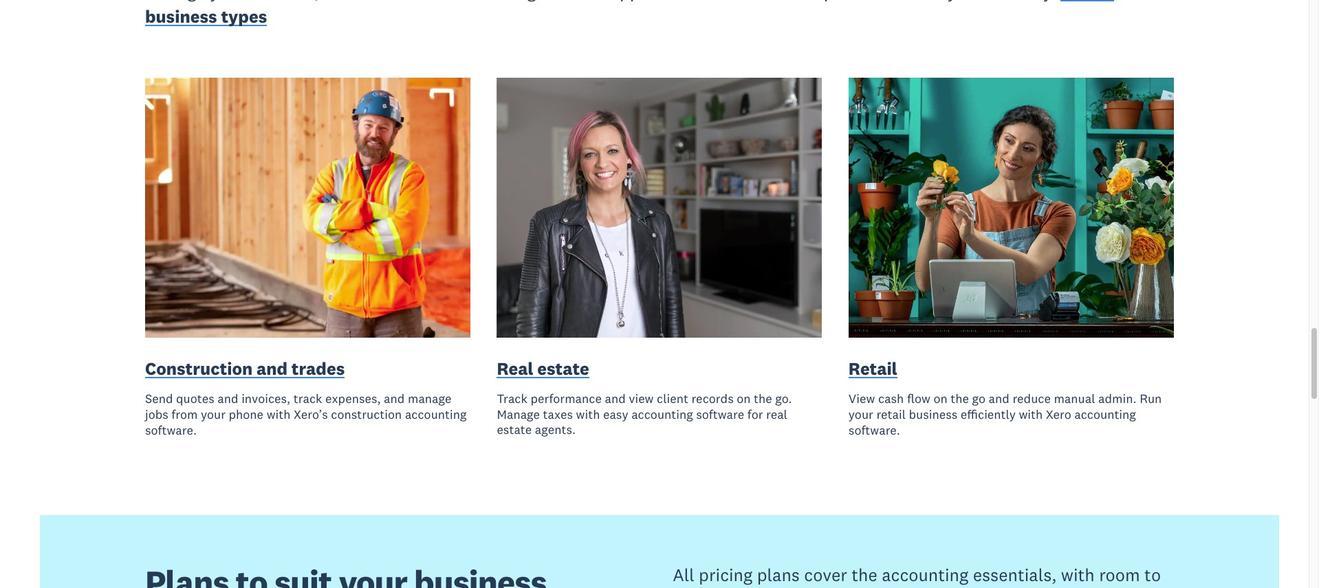 Task type: vqa. For each thing, say whether or not it's contained in the screenshot.
the middle of
no



Task type: describe. For each thing, give the bounding box(es) containing it.
all
[[1094, 0, 1115, 3]]

manual
[[1054, 391, 1096, 407]]

and left manage
[[384, 391, 405, 407]]

agents.
[[535, 422, 576, 438]]

on inside the view cash flow on the go and reduce manual admin. run your retail business efficiently with xero accounting software.
[[934, 391, 948, 407]]

real estate
[[497, 358, 590, 380]]

track performance and view client records on the go. manage taxes with easy accounting software for real estate agents.
[[497, 391, 792, 438]]

software
[[696, 406, 745, 422]]

xero
[[1046, 407, 1072, 422]]

see all business types
[[145, 0, 1115, 27]]

with inside track performance and view client records on the go. manage taxes with easy accounting software for real estate agents.
[[576, 406, 600, 422]]

to
[[1145, 564, 1161, 586]]

phone
[[229, 407, 264, 422]]

manage
[[408, 391, 452, 407]]

construction and trades link
[[145, 357, 345, 383]]

go.
[[776, 391, 792, 407]]

invoices,
[[242, 391, 290, 407]]

real estate link
[[497, 357, 590, 383]]

1 horizontal spatial estate
[[538, 358, 590, 380]]

see all business types link
[[145, 0, 1115, 30]]

all pricing plans cover the accounting essentials, with room to
[[673, 564, 1161, 588]]

cash
[[879, 391, 904, 407]]

software. inside the view cash flow on the go and reduce manual admin. run your retail business efficiently with xero accounting software.
[[849, 422, 901, 438]]

room
[[1100, 564, 1141, 586]]

accounting inside send quotes and invoices, track expenses, and manage jobs from your phone with xero's construction accounting software.
[[405, 407, 467, 422]]

types
[[221, 5, 267, 27]]

essentials,
[[973, 564, 1057, 586]]

software. inside send quotes and invoices, track expenses, and manage jobs from your phone with xero's construction accounting software.
[[145, 422, 197, 438]]

and inside the view cash flow on the go and reduce manual admin. run your retail business efficiently with xero accounting software.
[[989, 391, 1010, 407]]

with inside the view cash flow on the go and reduce manual admin. run your retail business efficiently with xero accounting software.
[[1019, 407, 1043, 422]]

taxes
[[543, 406, 573, 422]]

trades
[[292, 358, 345, 380]]

admin.
[[1099, 391, 1137, 407]]

accounting inside all pricing plans cover the accounting essentials, with room to
[[882, 564, 969, 586]]

real
[[767, 406, 788, 422]]

construction and trades
[[145, 358, 345, 380]]

quotes
[[176, 391, 215, 407]]



Task type: locate. For each thing, give the bounding box(es) containing it.
estate down 'track'
[[497, 422, 532, 438]]

with left xero
[[1019, 407, 1043, 422]]

the for on
[[951, 391, 969, 407]]

easy
[[603, 406, 629, 422]]

cover
[[805, 564, 848, 586]]

track
[[497, 391, 528, 407]]

xero's
[[294, 407, 328, 422]]

track
[[294, 391, 322, 407]]

your inside send quotes and invoices, track expenses, and manage jobs from your phone with xero's construction accounting software.
[[201, 407, 226, 422]]

on right flow
[[934, 391, 948, 407]]

2 your from the left
[[849, 407, 874, 422]]

the inside track performance and view client records on the go. manage taxes with easy accounting software for real estate agents.
[[754, 391, 773, 407]]

reduce
[[1013, 391, 1051, 407]]

client
[[657, 391, 689, 407]]

construction
[[145, 358, 253, 380]]

efficiently
[[961, 407, 1016, 422]]

with left xero's
[[267, 407, 291, 422]]

2 software. from the left
[[849, 422, 901, 438]]

2 horizontal spatial the
[[951, 391, 969, 407]]

1 horizontal spatial your
[[849, 407, 874, 422]]

software. down the view
[[849, 422, 901, 438]]

0 horizontal spatial the
[[754, 391, 773, 407]]

business inside see all business types
[[145, 5, 217, 27]]

the right 'cover'
[[852, 564, 878, 586]]

estate up performance
[[538, 358, 590, 380]]

with inside send quotes and invoices, track expenses, and manage jobs from your phone with xero's construction accounting software.
[[267, 407, 291, 422]]

0 horizontal spatial estate
[[497, 422, 532, 438]]

retail
[[877, 407, 906, 422]]

the left go.
[[754, 391, 773, 407]]

retail
[[849, 358, 898, 380]]

with inside all pricing plans cover the accounting essentials, with room to
[[1061, 564, 1095, 586]]

1 horizontal spatial software.
[[849, 422, 901, 438]]

and inside track performance and view client records on the go. manage taxes with easy accounting software for real estate agents.
[[605, 391, 626, 407]]

the for cover
[[852, 564, 878, 586]]

software. down send
[[145, 422, 197, 438]]

on inside track performance and view client records on the go. manage taxes with easy accounting software for real estate agents.
[[737, 391, 751, 407]]

your
[[201, 407, 226, 422], [849, 407, 874, 422]]

construction
[[331, 407, 402, 422]]

view cash flow on the go and reduce manual admin. run your retail business efficiently with xero accounting software.
[[849, 391, 1162, 438]]

with left easy at the bottom left of page
[[576, 406, 600, 422]]

estate inside track performance and view client records on the go. manage taxes with easy accounting software for real estate agents.
[[497, 422, 532, 438]]

view
[[629, 391, 654, 407]]

pricing
[[699, 564, 753, 586]]

your left retail
[[849, 407, 874, 422]]

business
[[145, 5, 217, 27], [909, 407, 958, 422]]

and up invoices,
[[257, 358, 288, 380]]

see
[[1061, 0, 1090, 3]]

0 vertical spatial business
[[145, 5, 217, 27]]

accounting
[[632, 406, 693, 422], [405, 407, 467, 422], [1075, 407, 1137, 422], [882, 564, 969, 586]]

0 horizontal spatial software.
[[145, 422, 197, 438]]

jobs
[[145, 407, 168, 422]]

business right retail
[[909, 407, 958, 422]]

send quotes and invoices, track expenses, and manage jobs from your phone with xero's construction accounting software.
[[145, 391, 467, 438]]

your right from in the left bottom of the page
[[201, 407, 226, 422]]

expenses,
[[326, 391, 381, 407]]

with left room
[[1061, 564, 1095, 586]]

go
[[973, 391, 986, 407]]

your inside the view cash flow on the go and reduce manual admin. run your retail business efficiently with xero accounting software.
[[849, 407, 874, 422]]

1 horizontal spatial business
[[909, 407, 958, 422]]

0 vertical spatial estate
[[538, 358, 590, 380]]

accounting inside track performance and view client records on the go. manage taxes with easy accounting software for real estate agents.
[[632, 406, 693, 422]]

performance
[[531, 391, 602, 407]]

the inside the view cash flow on the go and reduce manual admin. run your retail business efficiently with xero accounting software.
[[951, 391, 969, 407]]

1 vertical spatial business
[[909, 407, 958, 422]]

1 horizontal spatial on
[[934, 391, 948, 407]]

records
[[692, 391, 734, 407]]

and
[[257, 358, 288, 380], [605, 391, 626, 407], [218, 391, 238, 407], [384, 391, 405, 407], [989, 391, 1010, 407]]

with
[[576, 406, 600, 422], [267, 407, 291, 422], [1019, 407, 1043, 422], [1061, 564, 1095, 586]]

flow
[[907, 391, 931, 407]]

the left "go"
[[951, 391, 969, 407]]

1 horizontal spatial the
[[852, 564, 878, 586]]

from
[[172, 407, 198, 422]]

plans
[[757, 564, 800, 586]]

accounting inside the view cash flow on the go and reduce manual admin. run your retail business efficiently with xero accounting software.
[[1075, 407, 1137, 422]]

the
[[754, 391, 773, 407], [951, 391, 969, 407], [852, 564, 878, 586]]

0 horizontal spatial your
[[201, 407, 226, 422]]

retail link
[[849, 357, 898, 383]]

view
[[849, 391, 875, 407]]

1 software. from the left
[[145, 422, 197, 438]]

1 vertical spatial estate
[[497, 422, 532, 438]]

real
[[497, 358, 534, 380]]

and right quotes
[[218, 391, 238, 407]]

on
[[737, 391, 751, 407], [934, 391, 948, 407]]

all
[[673, 564, 695, 586]]

0 horizontal spatial business
[[145, 5, 217, 27]]

and right "go"
[[989, 391, 1010, 407]]

for
[[748, 406, 763, 422]]

1 your from the left
[[201, 407, 226, 422]]

on right records
[[737, 391, 751, 407]]

manage
[[497, 406, 540, 422]]

0 horizontal spatial on
[[737, 391, 751, 407]]

and left view
[[605, 391, 626, 407]]

the inside all pricing plans cover the accounting essentials, with room to
[[852, 564, 878, 586]]

send
[[145, 391, 173, 407]]

business inside the view cash flow on the go and reduce manual admin. run your retail business efficiently with xero accounting software.
[[909, 407, 958, 422]]

software.
[[145, 422, 197, 438], [849, 422, 901, 438]]

run
[[1140, 391, 1162, 407]]

business left types
[[145, 5, 217, 27]]

estate
[[538, 358, 590, 380], [497, 422, 532, 438]]



